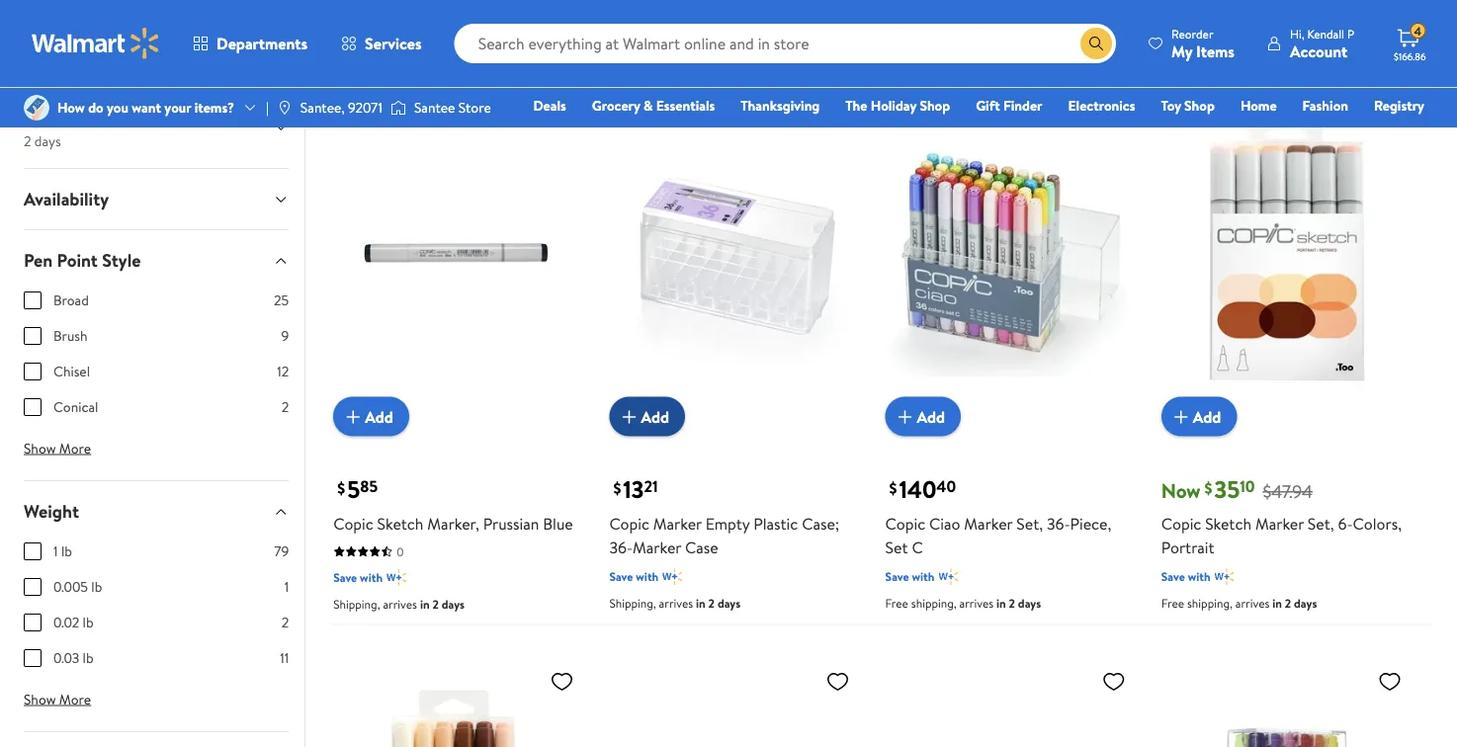 Task type: describe. For each thing, give the bounding box(es) containing it.
pen point style button
[[8, 231, 305, 291]]

|
[[266, 98, 269, 117]]

empty
[[706, 513, 750, 535]]

copic sketch marker set, 6-colors, portrait image
[[1162, 85, 1410, 421]]

thanksgiving
[[741, 96, 820, 115]]

gift
[[976, 96, 1000, 115]]

arrives down 0 at the bottom left
[[383, 596, 417, 613]]

the holiday shop
[[846, 96, 950, 115]]

more for pen point style
[[59, 439, 91, 458]]

copic ciao artist marker set, 12-colors, basic image
[[1162, 661, 1410, 748]]

pen
[[24, 248, 53, 273]]

how do you want your items?
[[57, 98, 234, 117]]

conical
[[53, 398, 98, 417]]

arrives down now $ 35 10 $47.94 copic sketch marker set, 6-colors, portrait at the bottom right of page
[[1236, 595, 1270, 612]]

show for weight
[[24, 690, 56, 710]]

shipping, arrives in 3+ days
[[333, 20, 472, 37]]

registry
[[1374, 96, 1425, 115]]

save for $47.94
[[1162, 569, 1185, 586]]

gift finder link
[[967, 95, 1052, 116]]

one
[[1273, 124, 1303, 143]]

walmart plus image
[[1215, 567, 1235, 587]]

with for 13
[[636, 569, 659, 586]]

with down "$ 5 85"
[[360, 570, 383, 587]]

marker inside now $ 35 10 $47.94 copic sketch marker set, 6-colors, portrait
[[1256, 513, 1304, 535]]

speed 2 days
[[24, 105, 72, 150]]

35
[[1215, 473, 1240, 506]]

1 for 1 lb
[[53, 542, 58, 561]]

add for 5
[[365, 406, 393, 428]]

weight group
[[24, 542, 289, 684]]

copic sketch marker set, 72-piece set, b, v2 image
[[886, 661, 1134, 748]]

2 shop from the left
[[1185, 96, 1215, 115]]

one debit link
[[1264, 123, 1349, 144]]

add to cart image for 5
[[341, 405, 365, 429]]

c
[[912, 537, 923, 558]]

free for $47.94
[[1162, 595, 1185, 612]]

deals link
[[524, 95, 575, 116]]

add to favorites list, copic sketch marker set, 6-colors, portrait image
[[1378, 93, 1402, 118]]

add to cart image for $47.94
[[1170, 405, 1193, 429]]

1 sketch from the left
[[377, 513, 424, 535]]

free for 140
[[886, 595, 909, 612]]

chisel
[[53, 362, 90, 381]]

toy shop link
[[1152, 95, 1224, 116]]

40
[[937, 476, 956, 498]]

departments
[[217, 33, 308, 54]]

save for 140
[[886, 569, 909, 586]]

pen point style group
[[24, 291, 289, 433]]

holiday
[[871, 96, 917, 115]]

$ for 140
[[890, 477, 897, 499]]

add to favorites list, copic ciao marker set, 6-colors, portrait image
[[550, 669, 574, 694]]

copic for 5
[[333, 513, 374, 535]]

availability
[[24, 187, 109, 212]]

arrives down case
[[659, 595, 693, 612]]

case;
[[802, 513, 840, 535]]

12
[[277, 362, 289, 381]]

$ 13 21
[[613, 473, 658, 506]]

0 horizontal spatial walmart plus image
[[387, 568, 406, 588]]

21
[[644, 476, 658, 498]]

9
[[281, 326, 289, 346]]

0.03 lb
[[53, 649, 94, 668]]

now $ 35 10 $47.94 copic sketch marker set, 6-colors, portrait
[[1162, 473, 1402, 558]]

home
[[1241, 96, 1277, 115]]

in down copic sketch marker, prussian blue
[[420, 596, 430, 613]]

sketch inside now $ 35 10 $47.94 copic sketch marker set, 6-colors, portrait
[[1206, 513, 1252, 535]]

add button for 140
[[886, 397, 961, 437]]

santee, 92071
[[300, 98, 383, 117]]

copic ciao marker set, 36-piece, set c
[[886, 513, 1112, 558]]

copic sketch marker, prussian blue
[[333, 513, 573, 535]]

lb for 1 lb
[[61, 542, 72, 561]]

grocery
[[592, 96, 640, 115]]

point
[[57, 248, 98, 273]]

the holiday shop link
[[837, 95, 959, 116]]

electronics
[[1068, 96, 1136, 115]]

services
[[365, 33, 422, 54]]

add to favorites list, copic sketch marker set, 72-piece set, b, v2 image
[[1102, 669, 1126, 694]]

reorder
[[1172, 25, 1214, 42]]

add to favorites list, copic ciao artist marker set, 12-colors, basic image
[[1378, 669, 1402, 694]]

days inside speed 2 days
[[34, 131, 61, 150]]

want
[[132, 98, 161, 117]]

p
[[1348, 25, 1355, 42]]

marker left case
[[633, 537, 681, 558]]

add for 140
[[917, 406, 945, 428]]

search icon image
[[1089, 36, 1105, 51]]

speed
[[24, 105, 72, 130]]

13
[[623, 473, 644, 506]]

now
[[1162, 477, 1201, 505]]

blue
[[543, 513, 573, 535]]

0
[[397, 544, 404, 560]]

copic for 13
[[610, 513, 650, 535]]

account
[[1290, 40, 1348, 62]]

2 down now $ 35 10 $47.94 copic sketch marker set, 6-colors, portrait at the bottom right of page
[[1285, 595, 1292, 612]]

arrives down copic ciao marker set, 36-piece, set c
[[960, 595, 994, 612]]

walmart+
[[1366, 124, 1425, 143]]

11
[[280, 649, 289, 668]]

5
[[347, 473, 360, 506]]

availability tab
[[8, 169, 305, 230]]

departments button
[[176, 20, 324, 67]]

85
[[360, 476, 378, 498]]

 image for santee, 92071
[[277, 100, 293, 116]]

show for pen point style
[[24, 439, 56, 458]]

copic inside now $ 35 10 $47.94 copic sketch marker set, 6-colors, portrait
[[1162, 513, 1202, 535]]

1 for 1
[[284, 578, 289, 597]]

save for 13
[[610, 569, 633, 586]]

copic marker empty plastic case; 36-marker case image
[[610, 85, 858, 421]]

the
[[846, 96, 868, 115]]

0.005 lb
[[53, 578, 102, 597]]

$ 140 40
[[890, 473, 956, 506]]

2 inside speed 2 days
[[24, 131, 31, 150]]

$ for 5
[[337, 477, 345, 499]]

kendall
[[1308, 25, 1345, 42]]

arrives left 3+
[[383, 20, 417, 37]]

pen point style tab
[[8, 231, 305, 291]]

brush
[[53, 326, 88, 346]]

$ 5 85
[[337, 473, 378, 506]]

3+
[[433, 20, 446, 37]]

weight
[[24, 500, 79, 524]]

2 inside pen point style group
[[282, 398, 289, 417]]

add to favorites list, copic marker empty plastic case; 36-marker case image
[[826, 93, 850, 118]]

save with for $47.94
[[1162, 569, 1211, 586]]

style
[[102, 248, 141, 273]]

copic marker empty plastic case; 36-marker case
[[610, 513, 840, 558]]

santee,
[[300, 98, 345, 117]]

fashion link
[[1294, 95, 1358, 116]]

save with down "$ 5 85"
[[333, 570, 383, 587]]

my
[[1172, 40, 1193, 62]]

6-
[[1338, 513, 1353, 535]]

days down case
[[718, 595, 741, 612]]

finder
[[1004, 96, 1043, 115]]

save with for 140
[[886, 569, 935, 586]]

thanksgiving link
[[732, 95, 829, 116]]

registry one debit
[[1273, 96, 1425, 143]]

add to cart image for 13
[[617, 405, 641, 429]]

$47.94
[[1263, 480, 1313, 504]]

1 lb
[[53, 542, 72, 561]]

broad
[[53, 291, 89, 310]]



Task type: vqa. For each thing, say whether or not it's contained in the screenshot.
Arthritis inside $ 24 68 $4.67/oz Voltaren Topical Arthritis Medicine Gel Pain Reliever for Arthritis, 5.3 Oz
no



Task type: locate. For each thing, give the bounding box(es) containing it.
2 add to cart image from the left
[[617, 405, 641, 429]]

1 vertical spatial show more button
[[8, 684, 107, 716]]

do
[[88, 98, 104, 117]]

copic inside copic ciao marker set, 36-piece, set c
[[886, 513, 926, 535]]

days
[[449, 20, 472, 37], [34, 131, 61, 150], [718, 595, 741, 612], [1018, 595, 1041, 612], [1294, 595, 1317, 612], [442, 596, 465, 613]]

$ left 140
[[890, 477, 897, 499]]

add button up $ 140 40
[[886, 397, 961, 437]]

2 free shipping, arrives in 2 days from the left
[[1162, 595, 1317, 612]]

2 down speed
[[24, 131, 31, 150]]

4 add button from the left
[[1162, 397, 1237, 437]]

lb for 0.03 lb
[[83, 649, 94, 668]]

0 horizontal spatial sketch
[[377, 513, 424, 535]]

set
[[886, 537, 908, 558]]

1 show more from the top
[[24, 439, 91, 458]]

1 show more button from the top
[[8, 433, 107, 465]]

marker right ciao
[[964, 513, 1013, 535]]

1 shop from the left
[[920, 96, 950, 115]]

 image right |
[[277, 100, 293, 116]]

$
[[337, 477, 345, 499], [613, 477, 621, 499], [890, 477, 897, 499], [1205, 477, 1213, 499]]

0 horizontal spatial 36-
[[610, 537, 633, 558]]

piece,
[[1070, 513, 1112, 535]]

$ left 13
[[613, 477, 621, 499]]

add button for 5
[[333, 397, 409, 437]]

with down c
[[912, 569, 935, 586]]

1 vertical spatial 36-
[[610, 537, 633, 558]]

services button
[[324, 20, 439, 67]]

toy
[[1161, 96, 1181, 115]]

3 copic from the left
[[886, 513, 926, 535]]

2 add button from the left
[[610, 397, 685, 437]]

0 vertical spatial more
[[59, 439, 91, 458]]

save down portrait
[[1162, 569, 1185, 586]]

1 free shipping, arrives in 2 days from the left
[[886, 595, 1041, 612]]

0 horizontal spatial shipping, arrives in 2 days
[[333, 596, 465, 613]]

1 add button from the left
[[333, 397, 409, 437]]

1 horizontal spatial free
[[1162, 595, 1185, 612]]

1 horizontal spatial shipping,
[[1188, 595, 1233, 612]]

show more down the 0.03 in the bottom left of the page
[[24, 690, 91, 710]]

lb right the 0.03 in the bottom left of the page
[[83, 649, 94, 668]]

case
[[685, 537, 719, 558]]

1 up '0.005'
[[53, 542, 58, 561]]

save with for 13
[[610, 569, 659, 586]]

electronics link
[[1060, 95, 1145, 116]]

lb right '0.005'
[[91, 578, 102, 597]]

$ inside now $ 35 10 $47.94 copic sketch marker set, 6-colors, portrait
[[1205, 477, 1213, 499]]

shipping, for $47.94
[[1188, 595, 1233, 612]]

add button up the now
[[1162, 397, 1237, 437]]

essentials
[[656, 96, 715, 115]]

add to cart image up 140
[[893, 405, 917, 429]]

add to cart image for 140
[[893, 405, 917, 429]]

4 $ from the left
[[1205, 477, 1213, 499]]

3 add from the left
[[917, 406, 945, 428]]

grocery & essentials link
[[583, 95, 724, 116]]

lb right the 0.02
[[83, 613, 94, 633]]

set, left "piece,"
[[1017, 513, 1043, 535]]

1 shipping, from the left
[[911, 595, 957, 612]]

add to cart image
[[341, 405, 365, 429], [617, 405, 641, 429]]

save with
[[610, 569, 659, 586], [886, 569, 935, 586], [1162, 569, 1211, 586], [333, 570, 383, 587]]

walmart+ link
[[1357, 123, 1434, 144]]

hi,
[[1290, 25, 1305, 42]]

speed tab
[[8, 87, 305, 168]]

more down conical
[[59, 439, 91, 458]]

marker down $47.94
[[1256, 513, 1304, 535]]

copic classic marker set, 72-piece set, a image
[[610, 661, 858, 748]]

1 horizontal spatial free shipping, arrives in 2 days
[[1162, 595, 1317, 612]]

1 vertical spatial more
[[59, 690, 91, 710]]

Search search field
[[454, 24, 1116, 63]]

1 set, from the left
[[1017, 513, 1043, 535]]

1 add to cart image from the left
[[893, 405, 917, 429]]

free shipping, arrives in 2 days down walmart plus icon
[[1162, 595, 1317, 612]]

2 sketch from the left
[[1206, 513, 1252, 535]]

marker inside copic ciao marker set, 36-piece, set c
[[964, 513, 1013, 535]]

add button up 85
[[333, 397, 409, 437]]

weight tab
[[8, 482, 305, 542]]

79
[[274, 542, 289, 561]]

1 show from the top
[[24, 439, 56, 458]]

1 horizontal spatial  image
[[391, 98, 406, 118]]

1 add from the left
[[365, 406, 393, 428]]

walmart plus image for 140
[[939, 567, 959, 587]]

0 horizontal spatial add to cart image
[[893, 405, 917, 429]]

plastic
[[754, 513, 798, 535]]

$ for 13
[[613, 477, 621, 499]]

0 vertical spatial 36-
[[1047, 513, 1070, 535]]

colors,
[[1353, 513, 1402, 535]]

prussian
[[483, 513, 539, 535]]

toy shop
[[1161, 96, 1215, 115]]

2 set, from the left
[[1308, 513, 1335, 535]]

add to cart image up the now
[[1170, 405, 1193, 429]]

2 shipping, from the left
[[1188, 595, 1233, 612]]

1 vertical spatial show
[[24, 690, 56, 710]]

2 show more from the top
[[24, 690, 91, 710]]

add to favorites list, copic ciao marker set, 36-piece, set c image
[[1102, 93, 1126, 118]]

1 horizontal spatial 36-
[[1047, 513, 1070, 535]]

show down the 0.03 in the bottom left of the page
[[24, 690, 56, 710]]

1 horizontal spatial add to cart image
[[1170, 405, 1193, 429]]

$ left 35
[[1205, 477, 1213, 499]]

save down 13
[[610, 569, 633, 586]]

hi, kendall p account
[[1290, 25, 1355, 62]]

1 down 79
[[284, 578, 289, 597]]

shipping, arrives in 2 days down 0 at the bottom left
[[333, 596, 465, 613]]

free shipping, arrives in 2 days down c
[[886, 595, 1041, 612]]

show more button for weight
[[8, 684, 107, 716]]

add up 21
[[641, 406, 669, 428]]

add to favorites list, copic classic marker set, 72-piece set, a image
[[826, 669, 850, 694]]

10
[[1240, 476, 1255, 498]]

0 vertical spatial show more
[[24, 439, 91, 458]]

in left 3+
[[420, 20, 430, 37]]

&
[[644, 96, 653, 115]]

copic down 13
[[610, 513, 650, 535]]

2 more from the top
[[59, 690, 91, 710]]

add to cart image
[[893, 405, 917, 429], [1170, 405, 1193, 429]]

walmart plus image down ciao
[[939, 567, 959, 587]]

free shipping, arrives in 2 days for $47.94
[[1162, 595, 1317, 612]]

save with down portrait
[[1162, 569, 1211, 586]]

arrives
[[383, 20, 417, 37], [659, 595, 693, 612], [960, 595, 994, 612], [1236, 595, 1270, 612], [383, 596, 417, 613]]

3 add button from the left
[[886, 397, 961, 437]]

items
[[1197, 40, 1235, 62]]

your
[[165, 98, 191, 117]]

weight button
[[8, 482, 305, 542]]

fashion
[[1303, 96, 1349, 115]]

None checkbox
[[24, 292, 42, 310], [24, 363, 42, 381], [24, 543, 42, 561], [24, 579, 42, 596], [24, 292, 42, 310], [24, 363, 42, 381], [24, 543, 42, 561], [24, 579, 42, 596]]

1 horizontal spatial sketch
[[1206, 513, 1252, 535]]

in down now $ 35 10 $47.94 copic sketch marker set, 6-colors, portrait at the bottom right of page
[[1273, 595, 1282, 612]]

days down copic ciao marker set, 36-piece, set c
[[1018, 595, 1041, 612]]

marker
[[653, 513, 702, 535], [964, 513, 1013, 535], [1256, 513, 1304, 535], [633, 537, 681, 558]]

copic down 5
[[333, 513, 374, 535]]

copic inside copic marker empty plastic case; 36-marker case
[[610, 513, 650, 535]]

add to cart image up 13
[[617, 405, 641, 429]]

0 horizontal spatial  image
[[277, 100, 293, 116]]

copic sketch marker, prussian blue image
[[333, 85, 582, 421]]

2 $ from the left
[[613, 477, 621, 499]]

 image right 92071
[[391, 98, 406, 118]]

 image
[[24, 95, 49, 121]]

with left walmart plus icon
[[1188, 569, 1211, 586]]

4
[[1414, 22, 1422, 39]]

1 horizontal spatial 1
[[284, 578, 289, 597]]

show more for pen point style
[[24, 439, 91, 458]]

save down 5
[[333, 570, 357, 587]]

days down speed
[[34, 131, 61, 150]]

0 horizontal spatial set,
[[1017, 513, 1043, 535]]

shipping, down c
[[911, 595, 957, 612]]

2 down 12
[[282, 398, 289, 417]]

92071
[[348, 98, 383, 117]]

shipping,
[[911, 595, 957, 612], [1188, 595, 1233, 612]]

lb for 0.02 lb
[[83, 613, 94, 633]]

marker up case
[[653, 513, 702, 535]]

2 horizontal spatial walmart plus image
[[939, 567, 959, 587]]

1 horizontal spatial walmart plus image
[[663, 567, 682, 587]]

free down set
[[886, 595, 909, 612]]

1 vertical spatial show more
[[24, 690, 91, 710]]

shop
[[920, 96, 950, 115], [1185, 96, 1215, 115]]

pen point style
[[24, 248, 141, 273]]

with for 140
[[912, 569, 935, 586]]

portrait
[[1162, 537, 1215, 558]]

$ left 5
[[337, 477, 345, 499]]

36- inside copic marker empty plastic case; 36-marker case
[[610, 537, 633, 558]]

0 horizontal spatial free
[[886, 595, 909, 612]]

ciao
[[929, 513, 961, 535]]

lb for 0.005 lb
[[91, 578, 102, 597]]

1 vertical spatial 1
[[284, 578, 289, 597]]

2 down case
[[709, 595, 715, 612]]

2 free from the left
[[1162, 595, 1185, 612]]

days right 3+
[[449, 20, 472, 37]]

1 more from the top
[[59, 439, 91, 458]]

0 vertical spatial show more button
[[8, 433, 107, 465]]

more
[[59, 439, 91, 458], [59, 690, 91, 710]]

in down copic ciao marker set, 36-piece, set c
[[997, 595, 1006, 612]]

show more
[[24, 439, 91, 458], [24, 690, 91, 710]]

add up 85
[[365, 406, 393, 428]]

days down now $ 35 10 $47.94 copic sketch marker set, 6-colors, portrait at the bottom right of page
[[1294, 595, 1317, 612]]

0 vertical spatial show
[[24, 439, 56, 458]]

0 horizontal spatial shipping,
[[911, 595, 957, 612]]

0 vertical spatial 1
[[53, 542, 58, 561]]

2 inside weight group
[[282, 613, 289, 633]]

 image for santee store
[[391, 98, 406, 118]]

0 horizontal spatial 1
[[53, 542, 58, 561]]

add button up 21
[[610, 397, 685, 437]]

$ inside $ 13 21
[[613, 477, 621, 499]]

free shipping, arrives in 2 days for 140
[[886, 595, 1041, 612]]

santee store
[[414, 98, 491, 117]]

walmart image
[[32, 28, 160, 59]]

2 show from the top
[[24, 690, 56, 710]]

add button for 13
[[610, 397, 685, 437]]

4 copic from the left
[[1162, 513, 1202, 535]]

None checkbox
[[24, 327, 42, 345], [24, 399, 42, 416], [24, 614, 42, 632], [24, 650, 42, 668], [24, 327, 42, 345], [24, 399, 42, 416], [24, 614, 42, 632], [24, 650, 42, 668]]

1 horizontal spatial shipping, arrives in 2 days
[[610, 595, 741, 612]]

save down set
[[886, 569, 909, 586]]

walmart plus image down 0 at the bottom left
[[387, 568, 406, 588]]

show more button down conical
[[8, 433, 107, 465]]

copic up portrait
[[1162, 513, 1202, 535]]

walmart plus image for 13
[[663, 567, 682, 587]]

shop right holiday
[[920, 96, 950, 115]]

 image
[[391, 98, 406, 118], [277, 100, 293, 116]]

walmart plus image down copic marker empty plastic case; 36-marker case
[[663, 567, 682, 587]]

copic for 140
[[886, 513, 926, 535]]

add up 40
[[917, 406, 945, 428]]

36- inside copic ciao marker set, 36-piece, set c
[[1047, 513, 1070, 535]]

1 add to cart image from the left
[[341, 405, 365, 429]]

copic up set
[[886, 513, 926, 535]]

0.02
[[53, 613, 79, 633]]

walmart plus image
[[663, 567, 682, 587], [939, 567, 959, 587], [387, 568, 406, 588]]

shipping,
[[333, 20, 380, 37], [610, 595, 656, 612], [333, 596, 380, 613]]

shipping, for 140
[[911, 595, 957, 612]]

140
[[899, 473, 937, 506]]

0 horizontal spatial add to cart image
[[341, 405, 365, 429]]

0 horizontal spatial shop
[[920, 96, 950, 115]]

add button
[[333, 397, 409, 437], [610, 397, 685, 437], [886, 397, 961, 437], [1162, 397, 1237, 437]]

with
[[636, 569, 659, 586], [912, 569, 935, 586], [1188, 569, 1211, 586], [360, 570, 383, 587]]

save
[[610, 569, 633, 586], [886, 569, 909, 586], [1162, 569, 1185, 586], [333, 570, 357, 587]]

more for weight
[[59, 690, 91, 710]]

4 add from the left
[[1193, 406, 1222, 428]]

1 copic from the left
[[333, 513, 374, 535]]

how
[[57, 98, 85, 117]]

marker,
[[427, 513, 479, 535]]

in down case
[[696, 595, 706, 612]]

Walmart Site-Wide search field
[[454, 24, 1116, 63]]

show more down conical
[[24, 439, 91, 458]]

show down conical
[[24, 439, 56, 458]]

gift finder
[[976, 96, 1043, 115]]

set, inside copic ciao marker set, 36-piece, set c
[[1017, 513, 1043, 535]]

show more button for pen point style
[[8, 433, 107, 465]]

store
[[459, 98, 491, 117]]

days down copic sketch marker, prussian blue
[[442, 596, 465, 613]]

add up 35
[[1193, 406, 1222, 428]]

debit
[[1306, 124, 1340, 143]]

show more for weight
[[24, 690, 91, 710]]

santee
[[414, 98, 455, 117]]

1 free from the left
[[886, 595, 909, 612]]

shop right toy
[[1185, 96, 1215, 115]]

1 horizontal spatial add to cart image
[[617, 405, 641, 429]]

items?
[[194, 98, 234, 117]]

0.02 lb
[[53, 613, 94, 633]]

shipping, arrives in 2 days down case
[[610, 595, 741, 612]]

with for $47.94
[[1188, 569, 1211, 586]]

$166.86
[[1394, 49, 1426, 63]]

show more button down the 0.03 in the bottom left of the page
[[8, 684, 107, 716]]

lb
[[61, 542, 72, 561], [91, 578, 102, 597], [83, 613, 94, 633], [83, 649, 94, 668]]

sketch down 35
[[1206, 513, 1252, 535]]

2 down copic sketch marker, prussian blue
[[433, 596, 439, 613]]

with down copic marker empty plastic case; 36-marker case
[[636, 569, 659, 586]]

3 $ from the left
[[890, 477, 897, 499]]

1 horizontal spatial shop
[[1185, 96, 1215, 115]]

copic ciao marker set, 6-colors, portrait image
[[333, 661, 582, 748]]

save with down c
[[886, 569, 935, 586]]

2 copic from the left
[[610, 513, 650, 535]]

set, left the 6- on the bottom
[[1308, 513, 1335, 535]]

0 horizontal spatial free shipping, arrives in 2 days
[[886, 595, 1041, 612]]

set, inside now $ 35 10 $47.94 copic sketch marker set, 6-colors, portrait
[[1308, 513, 1335, 535]]

more down 0.03 lb
[[59, 690, 91, 710]]

copic ciao marker set, 36-piece, set c image
[[886, 85, 1134, 421]]

lb up '0.005'
[[61, 542, 72, 561]]

add to cart image up 85
[[341, 405, 365, 429]]

free down portrait
[[1162, 595, 1185, 612]]

shipping, down walmart plus icon
[[1188, 595, 1233, 612]]

1 $ from the left
[[337, 477, 345, 499]]

2 up 11
[[282, 613, 289, 633]]

$ inside $ 140 40
[[890, 477, 897, 499]]

add to favorites list, copic sketch marker, prussian blue image
[[550, 93, 574, 118]]

0.03
[[53, 649, 79, 668]]

1 horizontal spatial set,
[[1308, 513, 1335, 535]]

2 show more button from the top
[[8, 684, 107, 716]]

sketch up 0 at the bottom left
[[377, 513, 424, 535]]

2 add from the left
[[641, 406, 669, 428]]

show
[[24, 439, 56, 458], [24, 690, 56, 710]]

registry link
[[1366, 95, 1434, 116]]

reorder my items
[[1172, 25, 1235, 62]]

$ inside "$ 5 85"
[[337, 477, 345, 499]]

2 add to cart image from the left
[[1170, 405, 1193, 429]]

2 down copic ciao marker set, 36-piece, set c
[[1009, 595, 1016, 612]]

save with down 13
[[610, 569, 659, 586]]

add for 13
[[641, 406, 669, 428]]



